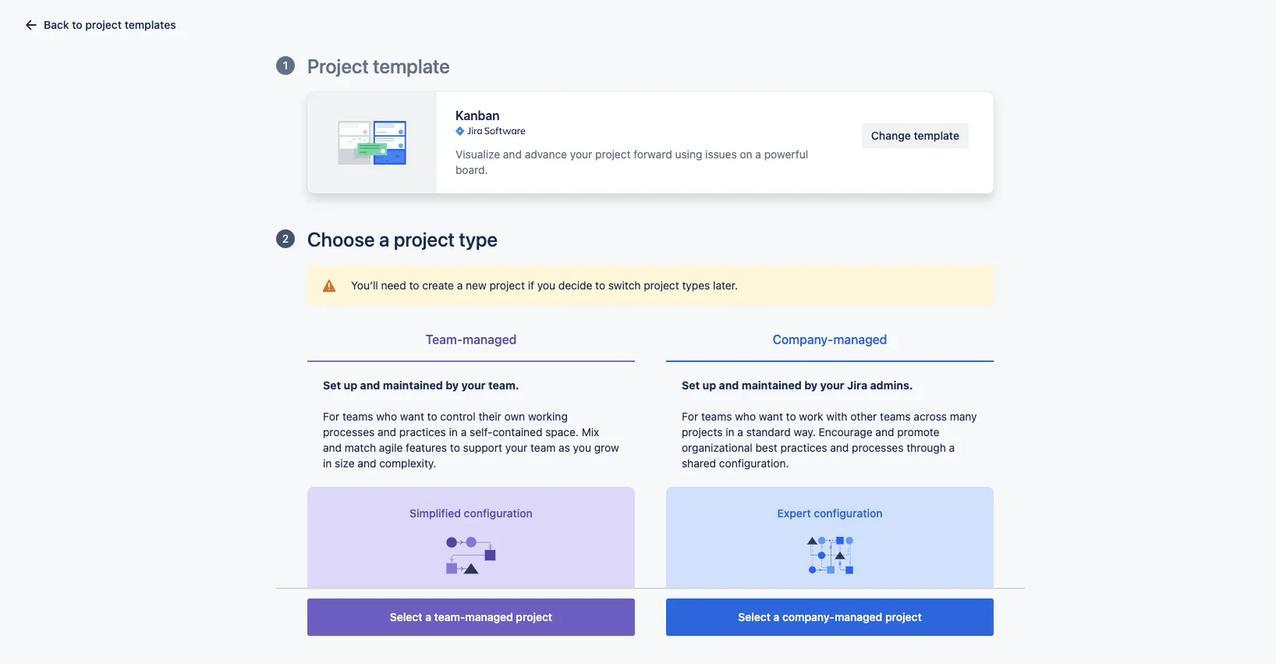 Task type: vqa. For each thing, say whether or not it's contained in the screenshot.
dashboards
no



Task type: locate. For each thing, give the bounding box(es) containing it.
with inside benefit from complete control with expert configuration, customization and flexibility.
[[879, 591, 900, 604]]

0 horizontal spatial template
[[373, 54, 450, 77]]

in left self-
[[449, 426, 458, 439]]

processes
[[323, 426, 375, 439], [852, 441, 904, 454]]

who
[[376, 410, 397, 423], [735, 410, 756, 423]]

0 vertical spatial control
[[440, 410, 476, 423]]

0 horizontal spatial you
[[537, 279, 556, 292]]

own
[[505, 410, 525, 423]]

for up size
[[323, 410, 340, 423]]

with up the flexibility.
[[879, 591, 900, 604]]

1 configuration from the left
[[464, 507, 533, 520]]

your
[[570, 148, 593, 161], [462, 379, 486, 392], [821, 379, 845, 392], [505, 441, 528, 454]]

select left team-
[[390, 611, 423, 623]]

who inside for teams who want to control their own working processes and practices in a self-contained space. mix and match agile features to support your team as you grow in size and complexity.
[[376, 410, 397, 423]]

a right on
[[756, 148, 762, 161]]

and inside visualize and advance your project forward using issues on a powerful board.
[[503, 148, 522, 161]]

1 horizontal spatial select
[[738, 611, 771, 623]]

1 horizontal spatial configuration.
[[719, 457, 789, 470]]

1 horizontal spatial maintained
[[742, 379, 802, 392]]

managed down complete
[[835, 611, 883, 623]]

teams up match
[[343, 410, 373, 423]]

flexibility.
[[891, 607, 938, 620]]

select a team-managed project button
[[307, 599, 635, 636]]

teams inside for teams who want to control their own working processes and practices in a self-contained space. mix and match agile features to support your team as you grow in size and complexity.
[[343, 410, 373, 423]]

to left 'work'
[[786, 410, 796, 423]]

practices up 'features'
[[399, 426, 446, 439]]

across
[[914, 410, 947, 423]]

select for select a company-managed project
[[738, 611, 771, 623]]

for teams who want to control their own working processes and practices in a self-contained space. mix and match agile features to support your team as you grow in size and complexity.
[[323, 410, 619, 470]]

0 horizontal spatial processes
[[323, 426, 375, 439]]

practices down way.
[[781, 441, 828, 454]]

1 vertical spatial template
[[914, 129, 960, 142]]

1 vertical spatial practices
[[781, 441, 828, 454]]

by down team-
[[446, 379, 459, 392]]

configuration. inside for teams who want to work with other teams across many projects in a standard way. encourage and promote organizational best practices and processes through a shared configuration.
[[719, 457, 789, 470]]

features
[[406, 441, 447, 454]]

0 vertical spatial processes
[[323, 426, 375, 439]]

new
[[466, 279, 487, 292]]

project
[[307, 54, 369, 77]]

banner
[[0, 0, 1277, 44]]

and left running
[[402, 591, 420, 604]]

you
[[537, 279, 556, 292], [573, 441, 591, 454]]

company-
[[773, 332, 834, 347]]

2 horizontal spatial in
[[726, 426, 735, 439]]

0 horizontal spatial with
[[505, 591, 526, 604]]

project left if
[[490, 279, 525, 292]]

processes up match
[[323, 426, 375, 439]]

in
[[449, 426, 458, 439], [726, 426, 735, 439], [323, 457, 332, 470]]

project up create
[[394, 227, 455, 250]]

and up match
[[360, 379, 380, 392]]

and left the flexibility.
[[869, 607, 888, 620]]

configuration
[[464, 507, 533, 520], [814, 507, 883, 520]]

0 horizontal spatial configuration
[[464, 507, 533, 520]]

with inside get up and running quickly, with simplified configuration.
[[505, 591, 526, 604]]

1 set from the left
[[323, 379, 341, 392]]

on
[[740, 148, 753, 161]]

team-
[[434, 611, 465, 623]]

0 horizontal spatial up
[[344, 379, 358, 392]]

their
[[479, 410, 502, 423]]

agile
[[379, 441, 403, 454]]

configuration for team-
[[464, 507, 533, 520]]

get up and running quickly, with simplified configuration.
[[365, 591, 578, 620]]

set for team-managed
[[323, 379, 341, 392]]

up up match
[[344, 379, 358, 392]]

types
[[682, 279, 710, 292]]

2 select from the left
[[738, 611, 771, 623]]

1 horizontal spatial configuration
[[814, 507, 883, 520]]

working
[[528, 410, 568, 423]]

a left self-
[[461, 426, 467, 439]]

template inside button
[[914, 129, 960, 142]]

later.
[[713, 279, 738, 292]]

up up the "projects"
[[703, 379, 716, 392]]

practices
[[399, 426, 446, 439], [781, 441, 828, 454]]

running
[[423, 591, 461, 604]]

select
[[390, 611, 423, 623], [738, 611, 771, 623]]

up for team-
[[344, 379, 358, 392]]

project down simplified
[[516, 611, 553, 623]]

2 maintained from the left
[[742, 379, 802, 392]]

in left size
[[323, 457, 332, 470]]

template right change
[[914, 129, 960, 142]]

you right if
[[537, 279, 556, 292]]

1 horizontal spatial up
[[386, 591, 399, 604]]

select a team-managed project
[[390, 611, 553, 623]]

configuration right simplified
[[464, 507, 533, 520]]

for for team-managed
[[323, 410, 340, 423]]

up
[[344, 379, 358, 392], [703, 379, 716, 392], [386, 591, 399, 604]]

select a company-managed project button
[[666, 599, 994, 636]]

managed
[[463, 332, 517, 347], [834, 332, 888, 347], [465, 611, 513, 623], [835, 611, 883, 623]]

2 configuration from the left
[[814, 507, 883, 520]]

1 by from the left
[[446, 379, 459, 392]]

select down benefit
[[738, 611, 771, 623]]

projects
[[682, 426, 723, 439]]

set
[[323, 379, 341, 392], [682, 379, 700, 392]]

maintained up standard
[[742, 379, 802, 392]]

0 horizontal spatial want
[[400, 410, 424, 423]]

project inside visualize and advance your project forward using issues on a powerful board.
[[595, 148, 631, 161]]

visualize and advance your project forward using issues on a powerful board.
[[456, 148, 809, 176]]

0 vertical spatial configuration.
[[719, 457, 789, 470]]

primary element
[[9, 0, 980, 43]]

change
[[872, 129, 911, 142]]

1 horizontal spatial practices
[[781, 441, 828, 454]]

control up customization
[[841, 591, 876, 604]]

processes down other
[[852, 441, 904, 454]]

your down contained
[[505, 441, 528, 454]]

1 horizontal spatial processes
[[852, 441, 904, 454]]

1 horizontal spatial with
[[827, 410, 848, 423]]

1 horizontal spatial who
[[735, 410, 756, 423]]

maintained for company-managed
[[742, 379, 802, 392]]

you inside for teams who want to control their own working processes and practices in a self-contained space. mix and match agile features to support your team as you grow in size and complexity.
[[573, 441, 591, 454]]

configuration. down best
[[719, 457, 789, 470]]

and
[[503, 148, 522, 161], [360, 379, 380, 392], [719, 379, 739, 392], [378, 426, 396, 439], [876, 426, 895, 439], [323, 441, 342, 454], [831, 441, 849, 454], [358, 457, 376, 470], [402, 591, 420, 604], [869, 607, 888, 620]]

expert
[[778, 507, 811, 520]]

0 vertical spatial practices
[[399, 426, 446, 439]]

company-
[[783, 611, 835, 623]]

1 horizontal spatial by
[[805, 379, 818, 392]]

want up standard
[[759, 410, 783, 423]]

2 want from the left
[[759, 410, 783, 423]]

1 vertical spatial control
[[841, 591, 876, 604]]

0 horizontal spatial for
[[323, 410, 340, 423]]

and down encourage
[[831, 441, 849, 454]]

for up the "projects"
[[682, 410, 699, 423]]

and left advance
[[503, 148, 522, 161]]

2 horizontal spatial teams
[[880, 410, 911, 423]]

1 teams from the left
[[343, 410, 373, 423]]

1 want from the left
[[400, 410, 424, 423]]

configuration. inside get up and running quickly, with simplified configuration.
[[436, 607, 506, 620]]

0 horizontal spatial teams
[[343, 410, 373, 423]]

0 horizontal spatial who
[[376, 410, 397, 423]]

1 horizontal spatial control
[[841, 591, 876, 604]]

company-managed
[[773, 332, 888, 347]]

through
[[907, 441, 946, 454]]

templates image
[[22, 16, 41, 34]]

to right need
[[409, 279, 419, 292]]

project left forward
[[595, 148, 631, 161]]

a inside for teams who want to control their own working processes and practices in a self-contained space. mix and match agile features to support your team as you grow in size and complexity.
[[461, 426, 467, 439]]

1 horizontal spatial for
[[682, 410, 699, 423]]

1 horizontal spatial want
[[759, 410, 783, 423]]

your inside for teams who want to control their own working processes and practices in a self-contained space. mix and match agile features to support your team as you grow in size and complexity.
[[505, 441, 528, 454]]

in for team-
[[449, 426, 458, 439]]

to right back
[[72, 18, 82, 31]]

2 set from the left
[[682, 379, 700, 392]]

who up agile
[[376, 410, 397, 423]]

2 horizontal spatial with
[[879, 591, 900, 604]]

1 horizontal spatial set
[[682, 379, 700, 392]]

1 maintained from the left
[[383, 379, 443, 392]]

for for company-managed
[[682, 410, 699, 423]]

a
[[756, 148, 762, 161], [379, 227, 390, 250], [457, 279, 463, 292], [461, 426, 467, 439], [738, 426, 744, 439], [949, 441, 955, 454], [425, 611, 432, 623], [774, 611, 780, 623]]

1 horizontal spatial in
[[449, 426, 458, 439]]

0 horizontal spatial control
[[440, 410, 476, 423]]

team-
[[426, 332, 463, 347]]

size
[[335, 457, 355, 470]]

1 horizontal spatial you
[[573, 441, 591, 454]]

0 horizontal spatial maintained
[[383, 379, 443, 392]]

2 horizontal spatial up
[[703, 379, 716, 392]]

with
[[827, 410, 848, 423], [505, 591, 526, 604], [879, 591, 900, 604]]

2 teams from the left
[[701, 410, 732, 423]]

tab list
[[31, 311, 1239, 337]]

template
[[373, 54, 450, 77], [914, 129, 960, 142]]

0 vertical spatial template
[[373, 54, 450, 77]]

0 horizontal spatial set
[[323, 379, 341, 392]]

team-managed
[[426, 332, 517, 347]]

for inside for teams who want to work with other teams across many projects in a standard way. encourage and promote organizational best practices and processes through a shared configuration.
[[682, 410, 699, 423]]

want inside for teams who want to work with other teams across many projects in a standard way. encourage and promote organizational best practices and processes through a shared configuration.
[[759, 410, 783, 423]]

2 who from the left
[[735, 410, 756, 423]]

1 select from the left
[[390, 611, 423, 623]]

control up self-
[[440, 410, 476, 423]]

1 who from the left
[[376, 410, 397, 423]]

get
[[365, 591, 383, 604]]

with up encourage
[[827, 410, 848, 423]]

template for change template
[[914, 129, 960, 142]]

by up 'work'
[[805, 379, 818, 392]]

change template button
[[862, 123, 969, 148]]

to
[[72, 18, 82, 31], [409, 279, 419, 292], [596, 279, 606, 292], [427, 410, 437, 423], [786, 410, 796, 423], [450, 441, 460, 454]]

jira software image
[[41, 12, 145, 31], [41, 12, 145, 31], [456, 125, 843, 137], [456, 125, 526, 137]]

0 horizontal spatial practices
[[399, 426, 446, 439]]

configuration right expert
[[814, 507, 883, 520]]

control inside for teams who want to control their own working processes and practices in a self-contained space. mix and match agile features to support your team as you grow in size and complexity.
[[440, 410, 476, 423]]

1
[[283, 59, 288, 72]]

change template
[[872, 129, 960, 142]]

configuration. down quickly,
[[436, 607, 506, 620]]

to left "support"
[[450, 441, 460, 454]]

using
[[675, 148, 703, 161]]

with right quickly,
[[505, 591, 526, 604]]

0 horizontal spatial configuration.
[[436, 607, 506, 620]]

choose
[[307, 227, 375, 250]]

in inside for teams who want to work with other teams across many projects in a standard way. encourage and promote organizational best practices and processes through a shared configuration.
[[726, 426, 735, 439]]

for
[[323, 410, 340, 423], [682, 410, 699, 423]]

1 horizontal spatial teams
[[701, 410, 732, 423]]

in up organizational
[[726, 426, 735, 439]]

1 vertical spatial configuration.
[[436, 607, 506, 620]]

1 horizontal spatial template
[[914, 129, 960, 142]]

up right get
[[386, 591, 399, 604]]

2 by from the left
[[805, 379, 818, 392]]

want down set up and maintained by your team.
[[400, 410, 424, 423]]

managed up the jira
[[834, 332, 888, 347]]

who up standard
[[735, 410, 756, 423]]

way.
[[794, 426, 816, 439]]

expert
[[903, 591, 935, 604]]

want for company-managed
[[759, 410, 783, 423]]

maintained down team-
[[383, 379, 443, 392]]

want
[[400, 410, 424, 423], [759, 410, 783, 423]]

who inside for teams who want to work with other teams across many projects in a standard way. encourage and promote organizational best practices and processes through a shared configuration.
[[735, 410, 756, 423]]

your left team.
[[462, 379, 486, 392]]

teams up promote
[[880, 410, 911, 423]]

processes inside for teams who want to control their own working processes and practices in a self-contained space. mix and match agile features to support your team as you grow in size and complexity.
[[323, 426, 375, 439]]

1 vertical spatial processes
[[852, 441, 904, 454]]

teams up the "projects"
[[701, 410, 732, 423]]

template right project
[[373, 54, 450, 77]]

customization
[[796, 607, 866, 620]]

you down the mix
[[573, 441, 591, 454]]

your right advance
[[570, 148, 593, 161]]

forward
[[634, 148, 672, 161]]

1 vertical spatial you
[[573, 441, 591, 454]]

1 for from the left
[[323, 410, 340, 423]]

0 horizontal spatial by
[[446, 379, 459, 392]]

jira
[[847, 379, 868, 392]]

managed up team.
[[463, 332, 517, 347]]

to left switch
[[596, 279, 606, 292]]

for inside for teams who want to control their own working processes and practices in a self-contained space. mix and match agile features to support your team as you grow in size and complexity.
[[323, 410, 340, 423]]

with inside for teams who want to work with other teams across many projects in a standard way. encourage and promote organizational best practices and processes through a shared configuration.
[[827, 410, 848, 423]]

2 for from the left
[[682, 410, 699, 423]]

want inside for teams who want to control their own working processes and practices in a self-contained space. mix and match agile features to support your team as you grow in size and complexity.
[[400, 410, 424, 423]]

0 horizontal spatial select
[[390, 611, 423, 623]]

control
[[440, 410, 476, 423], [841, 591, 876, 604]]



Task type: describe. For each thing, give the bounding box(es) containing it.
mix
[[582, 426, 600, 439]]

configuration for company-
[[814, 507, 883, 520]]

3 teams from the left
[[880, 410, 911, 423]]

in for company-
[[726, 426, 735, 439]]

processes inside for teams who want to work with other teams across many projects in a standard way. encourage and promote organizational best practices and processes through a shared configuration.
[[852, 441, 904, 454]]

simplified
[[410, 507, 461, 520]]

configuration,
[[723, 607, 793, 620]]

shared
[[682, 457, 716, 470]]

a inside visualize and advance your project forward using issues on a powerful board.
[[756, 148, 762, 161]]

maintained for team-managed
[[383, 379, 443, 392]]

set up and maintained by your team.
[[323, 379, 519, 392]]

and down match
[[358, 457, 376, 470]]

0 horizontal spatial in
[[323, 457, 332, 470]]

advance
[[525, 148, 567, 161]]

organizational
[[682, 441, 753, 454]]

a up organizational
[[738, 426, 744, 439]]

from
[[764, 591, 788, 604]]

for teams who want to work with other teams across many projects in a standard way. encourage and promote organizational best practices and processes through a shared configuration.
[[682, 410, 977, 470]]

by for company-
[[805, 379, 818, 392]]

your inside visualize and advance your project forward using issues on a powerful board.
[[570, 148, 593, 161]]

set for company-managed
[[682, 379, 700, 392]]

complete
[[791, 591, 838, 604]]

board.
[[456, 163, 488, 176]]

space.
[[546, 426, 579, 439]]

template for project template
[[373, 54, 450, 77]]

benefit
[[725, 591, 761, 604]]

a left team-
[[425, 611, 432, 623]]

type
[[459, 227, 498, 250]]

a down from
[[774, 611, 780, 623]]

decide
[[559, 279, 593, 292]]

who for team-managed
[[376, 410, 397, 423]]

to up 'features'
[[427, 410, 437, 423]]

many
[[950, 410, 977, 423]]

templates
[[125, 18, 176, 31]]

and inside benefit from complete control with expert configuration, customization and flexibility.
[[869, 607, 888, 620]]

project left templates
[[85, 18, 122, 31]]

team.
[[489, 379, 519, 392]]

other
[[851, 410, 877, 423]]

want for team-managed
[[400, 410, 424, 423]]

set up and maintained by your jira admins.
[[682, 379, 913, 392]]

best
[[756, 441, 778, 454]]

you'll need to create a new project if you decide to switch project types later.
[[351, 279, 738, 292]]

need
[[381, 279, 406, 292]]

self-
[[470, 426, 493, 439]]

expert configuration
[[778, 507, 883, 520]]

grow
[[594, 441, 619, 454]]

project down expert
[[886, 611, 922, 623]]

standard
[[747, 426, 791, 439]]

support
[[463, 441, 503, 454]]

simplified
[[529, 591, 578, 604]]

a right through
[[949, 441, 955, 454]]

select for select a team-managed project
[[390, 611, 423, 623]]

benefit from complete control with expert configuration, customization and flexibility.
[[723, 591, 938, 620]]

quickly,
[[464, 591, 502, 604]]

project template
[[307, 54, 450, 77]]

up for company-
[[703, 379, 716, 392]]

as
[[559, 441, 570, 454]]

select a company-managed project
[[738, 611, 922, 623]]

back to project templates button
[[12, 12, 185, 37]]

contained
[[493, 426, 543, 439]]

by for team-
[[446, 379, 459, 392]]

your left the jira
[[821, 379, 845, 392]]

practices inside for teams who want to work with other teams across many projects in a standard way. encourage and promote organizational best practices and processes through a shared configuration.
[[781, 441, 828, 454]]

practices inside for teams who want to control their own working processes and practices in a self-contained space. mix and match agile features to support your team as you grow in size and complexity.
[[399, 426, 446, 439]]

issues
[[706, 148, 737, 161]]

0 vertical spatial you
[[537, 279, 556, 292]]

a right the choose at the left of page
[[379, 227, 390, 250]]

teams for team-
[[343, 410, 373, 423]]

simplified configuration
[[410, 507, 533, 520]]

powerful
[[765, 148, 809, 161]]

to inside button
[[72, 18, 82, 31]]

up inside get up and running quickly, with simplified configuration.
[[386, 591, 399, 604]]

and up the "projects"
[[719, 379, 739, 392]]

and up size
[[323, 441, 342, 454]]

switch
[[609, 279, 641, 292]]

visualize
[[456, 148, 500, 161]]

create
[[422, 279, 454, 292]]

encourage
[[819, 426, 873, 439]]

and inside get up and running quickly, with simplified configuration.
[[402, 591, 420, 604]]

work
[[799, 410, 824, 423]]

who for company-managed
[[735, 410, 756, 423]]

project left types
[[644, 279, 679, 292]]

match
[[345, 441, 376, 454]]

you'll
[[351, 279, 378, 292]]

Search field
[[980, 9, 1136, 34]]

choose a project type
[[307, 227, 498, 250]]

promote
[[898, 426, 940, 439]]

and down other
[[876, 426, 895, 439]]

if
[[528, 279, 534, 292]]

control inside benefit from complete control with expert configuration, customization and flexibility.
[[841, 591, 876, 604]]

admins.
[[870, 379, 913, 392]]

team
[[531, 441, 556, 454]]

to inside for teams who want to work with other teams across many projects in a standard way. encourage and promote organizational best practices and processes through a shared configuration.
[[786, 410, 796, 423]]

kanban
[[456, 108, 500, 123]]

managed down quickly,
[[465, 611, 513, 623]]

complexity.
[[379, 457, 436, 470]]

2
[[282, 232, 289, 245]]

teams for company-
[[701, 410, 732, 423]]

and up agile
[[378, 426, 396, 439]]

back
[[44, 18, 69, 31]]

back to project templates
[[44, 18, 176, 31]]

a left "new"
[[457, 279, 463, 292]]



